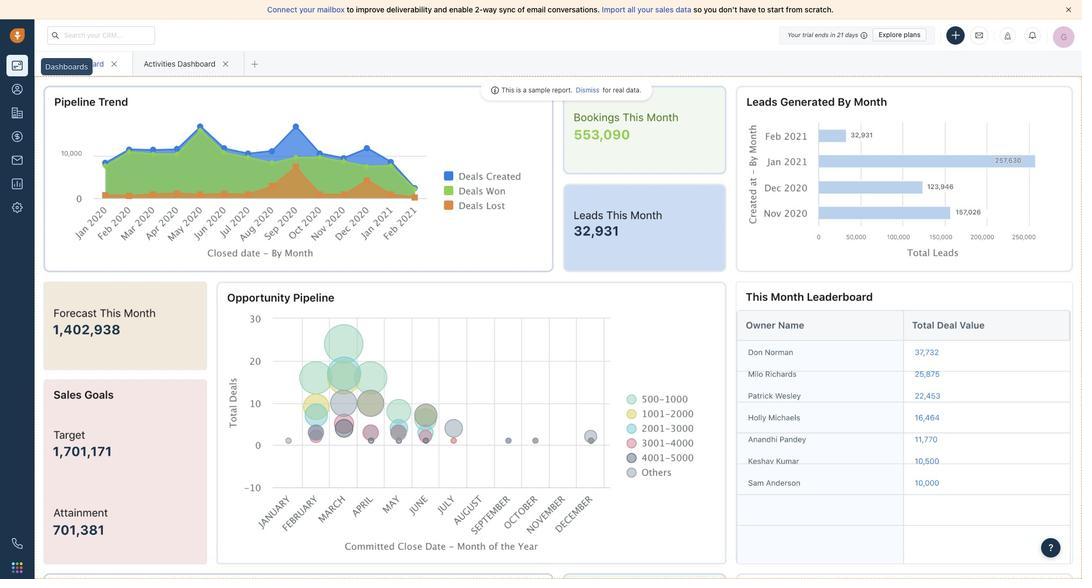 Task type: vqa. For each thing, say whether or not it's contained in the screenshot.
"My
no



Task type: describe. For each thing, give the bounding box(es) containing it.
phone element
[[6, 533, 28, 555]]

import
[[602, 5, 625, 14]]

1 your from the left
[[299, 5, 315, 14]]

email image
[[975, 31, 983, 40]]

have
[[739, 5, 756, 14]]

your trial ends in 21 days
[[788, 31, 858, 38]]

trial
[[802, 31, 813, 38]]

start
[[767, 5, 784, 14]]

scratch.
[[805, 5, 834, 14]]

activities dashboard
[[144, 59, 215, 68]]

data.
[[626, 86, 641, 94]]

dashboard for activities dashboard
[[177, 59, 215, 68]]

freshworks switcher image
[[12, 563, 23, 574]]

dismiss button
[[573, 85, 603, 95]]

email
[[527, 5, 546, 14]]

real
[[613, 86, 624, 94]]

2-
[[475, 5, 483, 14]]

this is a sample report. dismiss for real data.
[[501, 86, 641, 94]]

improve
[[356, 5, 384, 14]]

plans
[[904, 31, 921, 39]]

in
[[830, 31, 835, 38]]

connect your mailbox to improve deliverability and enable 2-way sync of email conversations. import all your sales data so you don't have to start from scratch.
[[267, 5, 834, 14]]

sample
[[528, 86, 550, 94]]

sync
[[499, 5, 516, 14]]

of
[[518, 5, 525, 14]]

activities
[[144, 59, 175, 68]]

is
[[516, 86, 521, 94]]

for
[[603, 86, 611, 94]]



Task type: locate. For each thing, give the bounding box(es) containing it.
dashboard right activities
[[177, 59, 215, 68]]

your right all
[[637, 5, 653, 14]]

phone image
[[12, 539, 23, 550]]

0 horizontal spatial your
[[299, 5, 315, 14]]

import all your sales data link
[[602, 5, 693, 14]]

sales dashboard
[[45, 59, 104, 68]]

2 your from the left
[[637, 5, 653, 14]]

sales
[[45, 59, 64, 68]]

1 dashboard from the left
[[66, 59, 104, 68]]

explore
[[879, 31, 902, 39]]

sales
[[655, 5, 674, 14]]

your
[[788, 31, 801, 38]]

to
[[347, 5, 354, 14], [758, 5, 765, 14]]

your left mailbox
[[299, 5, 315, 14]]

1 horizontal spatial to
[[758, 5, 765, 14]]

connect your mailbox link
[[267, 5, 347, 14]]

this
[[501, 86, 514, 94]]

21
[[837, 31, 843, 38]]

0 horizontal spatial dashboard
[[66, 59, 104, 68]]

2 to from the left
[[758, 5, 765, 14]]

a
[[523, 86, 527, 94]]

1 to from the left
[[347, 5, 354, 14]]

2 dashboard from the left
[[177, 59, 215, 68]]

way
[[483, 5, 497, 14]]

close image
[[1066, 7, 1071, 12]]

explore plans
[[879, 31, 921, 39]]

data
[[676, 5, 691, 14]]

connect
[[267, 5, 297, 14]]

mailbox
[[317, 5, 345, 14]]

don't
[[719, 5, 737, 14]]

and
[[434, 5, 447, 14]]

days
[[845, 31, 858, 38]]

all
[[627, 5, 635, 14]]

Search your CRM... text field
[[47, 26, 155, 44]]

1 horizontal spatial dashboard
[[177, 59, 215, 68]]

your
[[299, 5, 315, 14], [637, 5, 653, 14]]

dashboard
[[66, 59, 104, 68], [177, 59, 215, 68]]

dashboard right sales
[[66, 59, 104, 68]]

dismiss
[[576, 86, 599, 94]]

to left start
[[758, 5, 765, 14]]

enable
[[449, 5, 473, 14]]

1 horizontal spatial your
[[637, 5, 653, 14]]

conversations.
[[548, 5, 600, 14]]

to right mailbox
[[347, 5, 354, 14]]

0 horizontal spatial to
[[347, 5, 354, 14]]

report.
[[552, 86, 573, 94]]

dashboard for sales dashboard
[[66, 59, 104, 68]]

deliverability
[[386, 5, 432, 14]]

from
[[786, 5, 803, 14]]

ends
[[815, 31, 829, 38]]

so
[[693, 5, 702, 14]]

you
[[704, 5, 717, 14]]

explore plans link
[[873, 29, 926, 41]]



